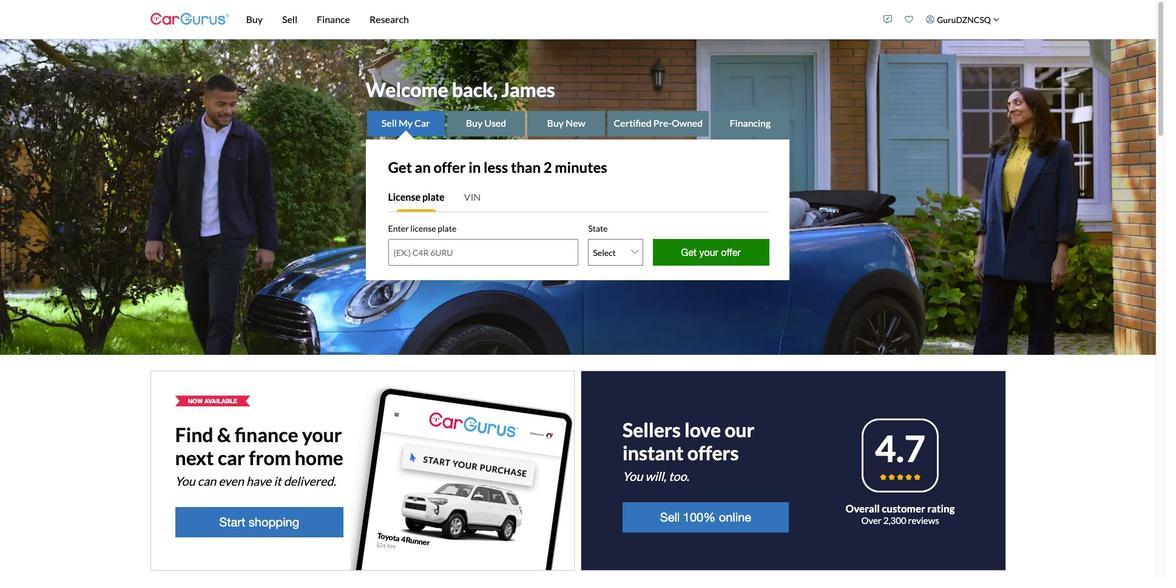 Task type: locate. For each thing, give the bounding box(es) containing it.
1 horizontal spatial your
[[700, 247, 719, 258]]

than
[[511, 158, 541, 176]]

2 horizontal spatial buy
[[547, 117, 564, 129]]

james
[[501, 77, 555, 101]]

you left will,
[[623, 469, 643, 484]]

sell my car
[[382, 117, 430, 129]]

overall
[[846, 503, 880, 516]]

welcome
[[366, 77, 448, 101]]

2 vertical spatial sell
[[660, 511, 680, 525]]

you left can at the left bottom
[[175, 474, 195, 489]]

instant
[[623, 442, 684, 465]]

chevron down image
[[994, 16, 1000, 23]]

1 horizontal spatial get
[[681, 247, 697, 258]]

0 horizontal spatial you
[[175, 474, 195, 489]]

buy for buy
[[246, 13, 263, 25]]

sell inside button
[[660, 511, 680, 525]]

buy new
[[547, 117, 586, 129]]

gurudzncsq button
[[920, 2, 1006, 36]]

sell left the my
[[382, 117, 397, 129]]

offer
[[434, 158, 466, 176], [721, 247, 741, 258]]

start
[[219, 516, 245, 530]]

buy left sell popup button
[[246, 13, 263, 25]]

our
[[725, 418, 755, 442]]

research button
[[360, 0, 419, 39]]

your
[[700, 247, 719, 258], [302, 423, 342, 447]]

finance button
[[307, 0, 360, 39]]

1 vertical spatial plate
[[438, 224, 457, 234]]

state
[[589, 224, 608, 234]]

my
[[399, 117, 413, 129]]

sell
[[282, 13, 297, 25], [382, 117, 397, 129], [660, 511, 680, 525]]

enter
[[388, 224, 409, 234]]

get inside button
[[681, 247, 697, 258]]

sell left 100%
[[660, 511, 680, 525]]

you inside the find & finance your next car from home you can even have it delivered.
[[175, 474, 195, 489]]

you
[[623, 469, 643, 484], [175, 474, 195, 489]]

1 horizontal spatial sell
[[382, 117, 397, 129]]

research
[[370, 13, 409, 25]]

0 vertical spatial get
[[388, 158, 412, 176]]

certified pre-owned
[[614, 117, 703, 129]]

less
[[484, 158, 508, 176]]

sell for sell my car
[[382, 117, 397, 129]]

it
[[274, 474, 281, 489]]

delivered.
[[284, 474, 336, 489]]

1 horizontal spatial offer
[[721, 247, 741, 258]]

1 vertical spatial sell
[[382, 117, 397, 129]]

plate right license
[[423, 191, 445, 203]]

buy used
[[466, 117, 506, 129]]

sell right the buy popup button
[[282, 13, 297, 25]]

2
[[544, 158, 552, 176]]

menu bar containing buy
[[229, 0, 878, 39]]

plate
[[423, 191, 445, 203], [438, 224, 457, 234]]

1 vertical spatial your
[[302, 423, 342, 447]]

0 horizontal spatial buy
[[246, 13, 263, 25]]

0 horizontal spatial offer
[[434, 158, 466, 176]]

in
[[469, 158, 481, 176]]

sell button
[[273, 0, 307, 39]]

offer for your
[[721, 247, 741, 258]]

1 horizontal spatial buy
[[466, 117, 483, 129]]

can
[[198, 474, 216, 489]]

buy left the new
[[547, 117, 564, 129]]

find & finance your next car from home you can even have it delivered.
[[175, 423, 344, 489]]

finance
[[317, 13, 350, 25]]

1 horizontal spatial you
[[623, 469, 643, 484]]

back,
[[452, 77, 498, 101]]

0 horizontal spatial your
[[302, 423, 342, 447]]

even
[[219, 474, 244, 489]]

financing
[[730, 117, 771, 129]]

1 vertical spatial offer
[[721, 247, 741, 258]]

sell for sell 100% online
[[660, 511, 680, 525]]

online
[[719, 511, 752, 525]]

offers
[[688, 442, 739, 465]]

start shopping
[[219, 516, 299, 530]]

rating
[[928, 503, 955, 516]]

pre-
[[654, 117, 672, 129]]

0 vertical spatial sell
[[282, 13, 297, 25]]

0 horizontal spatial get
[[388, 158, 412, 176]]

offer inside button
[[721, 247, 741, 258]]

buy
[[246, 13, 263, 25], [466, 117, 483, 129], [547, 117, 564, 129]]

add a car review image
[[884, 15, 893, 24]]

sell inside popup button
[[282, 13, 297, 25]]

saved cars image
[[905, 15, 914, 24]]

cargurus logo homepage link image
[[150, 2, 229, 37]]

from
[[249, 446, 291, 470]]

plate right the license
[[438, 224, 457, 234]]

buy inside popup button
[[246, 13, 263, 25]]

0 vertical spatial your
[[700, 247, 719, 258]]

over
[[862, 515, 882, 526]]

sell 100% online
[[660, 511, 752, 525]]

next
[[175, 446, 214, 470]]

1 vertical spatial get
[[681, 247, 697, 258]]

2 horizontal spatial sell
[[660, 511, 680, 525]]

menu bar
[[229, 0, 878, 39]]

get
[[388, 158, 412, 176], [681, 247, 697, 258]]

license
[[411, 224, 436, 234]]

0 vertical spatial offer
[[434, 158, 466, 176]]

4.7
[[875, 427, 926, 471]]

0 horizontal spatial sell
[[282, 13, 297, 25]]

love
[[685, 418, 721, 442]]

shopping
[[249, 516, 299, 530]]

2,300
[[884, 515, 907, 526]]

buy for buy used
[[466, 117, 483, 129]]

buy left used
[[466, 117, 483, 129]]



Task type: describe. For each thing, give the bounding box(es) containing it.
now
[[188, 398, 203, 405]]

get an offer in less than 2 minutes
[[388, 158, 608, 176]]

new
[[566, 117, 586, 129]]

(EX.) C4R 6URU text field
[[388, 239, 579, 266]]

vin
[[464, 191, 481, 203]]

finance
[[235, 423, 298, 447]]

now available
[[188, 398, 238, 405]]

will,
[[645, 469, 667, 484]]

sellers love our instant offers you will, too.
[[623, 418, 755, 484]]

car
[[218, 446, 245, 470]]

100%
[[683, 511, 716, 525]]

&
[[217, 423, 231, 447]]

user icon image
[[927, 15, 935, 24]]

minutes
[[555, 158, 608, 176]]

overall customer rating over 2,300 reviews
[[846, 503, 955, 526]]

find
[[175, 423, 213, 447]]

get for get your offer
[[681, 247, 697, 258]]

your inside button
[[700, 247, 719, 258]]

an
[[415, 158, 431, 176]]

buy button
[[236, 0, 273, 39]]

customer
[[882, 503, 926, 516]]

license
[[388, 191, 421, 203]]

gurudzncsq
[[937, 14, 991, 25]]

owned
[[672, 117, 703, 129]]

your inside the find & finance your next car from home you can even have it delivered.
[[302, 423, 342, 447]]

cargurus logo homepage link link
[[150, 2, 229, 37]]

have
[[246, 474, 271, 489]]

certified
[[614, 117, 652, 129]]

used
[[485, 117, 506, 129]]

sell for sell
[[282, 13, 297, 25]]

welcome back, james
[[366, 77, 555, 101]]

you inside sellers love our instant offers you will, too.
[[623, 469, 643, 484]]

sell 100% online button
[[623, 503, 789, 533]]

enter license plate
[[388, 224, 457, 234]]

gurudzncsq menu
[[878, 2, 1006, 36]]

available
[[205, 398, 238, 405]]

car
[[415, 117, 430, 129]]

start shopping button
[[175, 508, 344, 538]]

offer for an
[[434, 158, 466, 176]]

buy for buy new
[[547, 117, 564, 129]]

too.
[[669, 469, 690, 484]]

get your offer
[[681, 247, 741, 258]]

home
[[295, 446, 344, 470]]

sellers
[[623, 418, 681, 442]]

0 vertical spatial plate
[[423, 191, 445, 203]]

get for get an offer in less than 2 minutes
[[388, 158, 412, 176]]

reviews
[[909, 515, 940, 526]]

license plate
[[388, 191, 445, 203]]

get your offer button
[[653, 239, 769, 266]]



Task type: vqa. For each thing, say whether or not it's contained in the screenshot.
Love
yes



